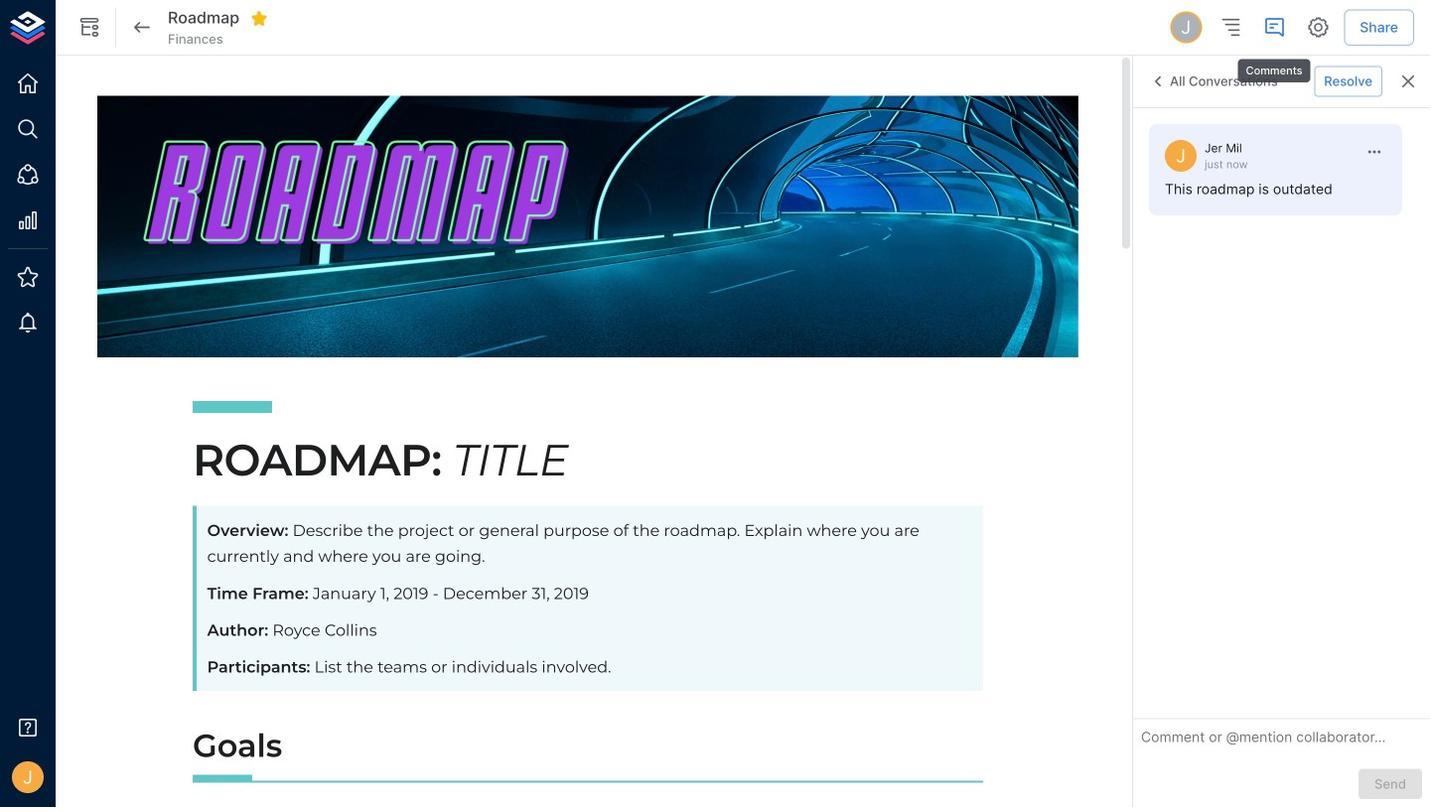 Task type: vqa. For each thing, say whether or not it's contained in the screenshot.
middle Favorite icon
no



Task type: describe. For each thing, give the bounding box(es) containing it.
remove favorite image
[[250, 9, 268, 27]]

comments image
[[1262, 15, 1286, 39]]



Task type: locate. For each thing, give the bounding box(es) containing it.
table of contents image
[[1219, 15, 1243, 39]]

Comment or @mention collaborator... text field
[[1141, 727, 1422, 753]]

settings image
[[1306, 15, 1330, 39]]

show wiki image
[[77, 15, 101, 39]]

tooltip
[[1236, 45, 1312, 84]]

go back image
[[130, 15, 154, 39]]



